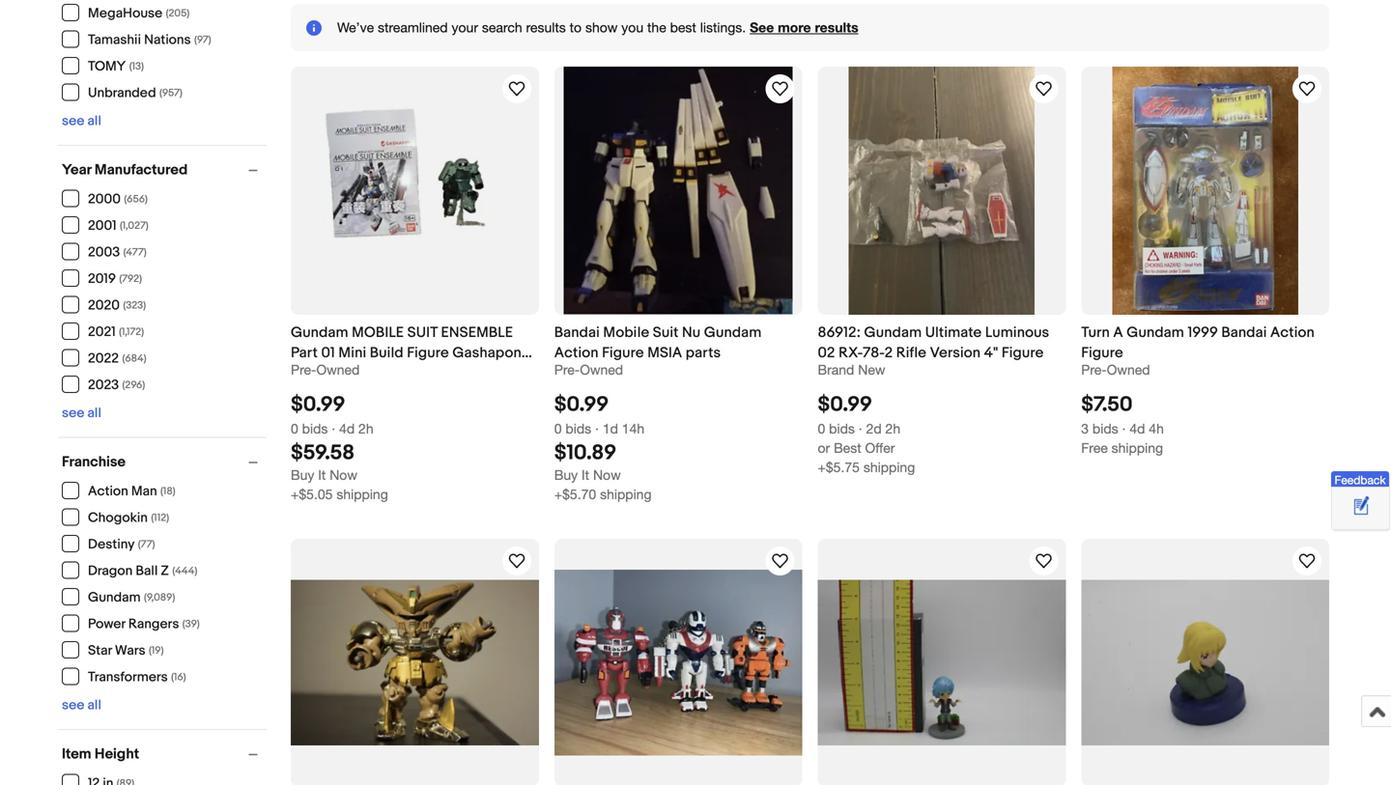 Task type: describe. For each thing, give the bounding box(es) containing it.
(77)
[[138, 539, 155, 551]]

listings.
[[700, 19, 746, 35]]

see all button for year manufactured
[[62, 405, 101, 422]]

+$5.75
[[818, 460, 860, 475]]

franchise button
[[62, 454, 267, 471]]

1 all from the top
[[87, 113, 101, 130]]

tamashii nations (97)
[[88, 32, 211, 48]]

1999
[[1188, 324, 1219, 341]]

megahouse (205)
[[88, 5, 190, 22]]

86912: gundam ultimate luminous 02 rx-78-2 rifle version 4" figure image
[[849, 67, 1035, 315]]

watch  2 new !!  3 gundam  robot figure keychain key ring holders image
[[769, 550, 792, 573]]

2019 (792)
[[88, 271, 142, 288]]

dragon
[[88, 563, 133, 580]]

unbranded (957)
[[88, 85, 183, 101]]

2
[[885, 344, 893, 362]]

height
[[95, 746, 139, 764]]

more
[[778, 19, 811, 35]]

watch gundam seed auel neider mini anime figure image
[[1032, 550, 1056, 573]]

2020
[[88, 298, 120, 314]]

(323)
[[123, 300, 146, 312]]

2h for $59.58
[[359, 421, 374, 437]]

buy for $59.58
[[291, 467, 314, 483]]

gundam mobile suit ensemble part 01 mini build figure gashapon bandai
[[291, 324, 522, 382]]

gundam (9,089)
[[88, 590, 175, 606]]

see for year manufactured
[[62, 405, 84, 422]]

turn a gundam 1999 bandai action figure link
[[1082, 323, 1330, 362]]

bandai inside turn a gundam 1999 bandai action figure pre-owned
[[1222, 324, 1268, 341]]

gundam inside turn a gundam 1999 bandai action figure pre-owned
[[1127, 324, 1185, 341]]

rangers
[[128, 617, 179, 633]]

destiny (77)
[[88, 537, 155, 553]]

0 for $59.58
[[291, 421, 298, 437]]

gundam mobile suit ensemble part 01 mini build figure gashapon bandai heading
[[291, 324, 532, 382]]

2001
[[88, 218, 117, 234]]

tomy
[[88, 58, 126, 75]]

mobile
[[603, 324, 650, 341]]

watch turn a gundam 1999 bandai action figure image
[[1296, 77, 1319, 101]]

your
[[452, 19, 478, 35]]

now for $59.58
[[330, 467, 358, 483]]

luminous
[[986, 324, 1050, 341]]

chogokin
[[88, 510, 148, 527]]

version
[[930, 344, 981, 362]]

4"
[[985, 344, 999, 362]]

see all button for franchise
[[62, 698, 101, 714]]

gundam inside gundam mobile suit ensemble part 01 mini build figure gashapon bandai
[[291, 324, 349, 341]]

offer
[[865, 440, 895, 456]]

$7.50 3 bids · 4d 4h free shipping
[[1082, 392, 1165, 456]]

turn a gundam 1999 bandai action figure pre-owned
[[1082, 324, 1315, 378]]

star wars (19)
[[88, 643, 164, 660]]

streamlined
[[378, 19, 448, 35]]

2h for or
[[886, 421, 901, 437]]

z
[[161, 563, 169, 580]]

(19)
[[149, 645, 164, 658]]

bids for free
[[1093, 421, 1119, 437]]

$0.99 inside $0.99 0 bids · 2d 2h or best offer +$5.75 shipping
[[818, 392, 873, 417]]

86912:
[[818, 324, 861, 341]]

we've
[[337, 19, 374, 35]]

bandai mobile suit nu gundam action figure msia  parts link
[[555, 323, 803, 362]]

shipping inside $7.50 3 bids · 4d 4h free shipping
[[1112, 440, 1164, 456]]

item height
[[62, 746, 139, 764]]

14h
[[622, 421, 645, 437]]

megahouse
[[88, 5, 163, 22]]

year
[[62, 161, 91, 179]]

turn a gundam 1999 bandai action figure image
[[1113, 67, 1299, 315]]

tamashii
[[88, 32, 141, 48]]

all for year manufactured
[[87, 405, 101, 422]]

(39)
[[182, 619, 200, 631]]

shipping inside $0.99 0 bids · 2d 2h or best offer +$5.75 shipping
[[864, 460, 916, 475]]

$0.99 0 bids · 1d 14h $10.89 buy it now +$5.70 shipping
[[555, 392, 652, 503]]

feedback
[[1335, 473, 1387, 487]]

02
[[818, 344, 836, 362]]

· for or
[[859, 421, 863, 437]]

1 owned from the left
[[316, 362, 360, 378]]

· for $59.58
[[332, 421, 336, 437]]

2003
[[88, 245, 120, 261]]

search
[[482, 19, 523, 35]]

(296)
[[122, 379, 145, 392]]

mini
[[339, 344, 367, 362]]

(684)
[[122, 353, 147, 365]]

(656)
[[124, 193, 148, 206]]

watch gundam mobile suit ensemble part 01 mini build figure gashapon bandai image
[[505, 77, 528, 101]]

(13)
[[129, 60, 144, 73]]

2000
[[88, 191, 121, 208]]

bandai mobile suit nu gundam action figure msia  parts heading
[[555, 324, 762, 362]]

gundam mobile suit ensemble part 01 mini build figure gashapon bandai link
[[291, 323, 539, 382]]

(112)
[[151, 512, 169, 525]]

build
[[370, 344, 404, 362]]

star
[[88, 643, 112, 660]]

2021
[[88, 324, 116, 341]]

(444)
[[172, 565, 198, 578]]

figure inside bandai mobile suit nu gundam action figure msia  parts pre-owned
[[602, 344, 644, 362]]

bandai inside bandai mobile suit nu gundam action figure msia  parts pre-owned
[[555, 324, 600, 341]]

see more results link
[[750, 19, 859, 35]]

2021 (1,172)
[[88, 324, 144, 341]]

gundam inside 86912: gundam ultimate luminous 02 rx-78-2 rifle version 4" figure brand new
[[865, 324, 922, 341]]

(1,172)
[[119, 326, 144, 339]]

4d for $7.50
[[1130, 421, 1146, 437]]

+$5.05
[[291, 487, 333, 503]]

dragon ball z (444)
[[88, 563, 198, 580]]

0 horizontal spatial action
[[88, 484, 128, 500]]

(16)
[[171, 672, 186, 684]]

watch bandai mobile suit nu gundam action figure msia  parts image
[[769, 77, 792, 101]]

$0.99 0 bids · 2d 2h or best offer +$5.75 shipping
[[818, 392, 916, 475]]

it for $59.58
[[318, 467, 326, 483]]

watch 86912: gundam ultimate luminous 02 rx-78-2 rifle version 4" figure image
[[1032, 77, 1056, 101]]

1 see all from the top
[[62, 113, 101, 130]]

to
[[570, 19, 582, 35]]

all for franchise
[[87, 698, 101, 714]]

best
[[834, 440, 862, 456]]

the
[[648, 19, 667, 35]]

0 inside $0.99 0 bids · 2d 2h or best offer +$5.75 shipping
[[818, 421, 826, 437]]

gundam mobile suit ensemble part 01 mini build figure gashapon bandai image
[[322, 67, 508, 315]]



Task type: vqa. For each thing, say whether or not it's contained in the screenshot.
Light
no



Task type: locate. For each thing, give the bounding box(es) containing it.
now inside $0.99 0 bids · 4d 2h $59.58 buy it now +$5.05 shipping
[[330, 467, 358, 483]]

gundam inside bandai mobile suit nu gundam action figure msia  parts pre-owned
[[704, 324, 762, 341]]

· left the 2d
[[859, 421, 863, 437]]

0 horizontal spatial results
[[526, 19, 566, 35]]

0 vertical spatial see all button
[[62, 113, 101, 130]]

destiny
[[88, 537, 135, 553]]

it up +$5.05
[[318, 467, 326, 483]]

· for free
[[1123, 421, 1126, 437]]

it inside $0.99 0 bids · 1d 14h $10.89 buy it now +$5.70 shipping
[[582, 467, 590, 483]]

$0.99
[[291, 392, 345, 417], [555, 392, 609, 417], [818, 392, 873, 417]]

3 see from the top
[[62, 698, 84, 714]]

4d left 4h
[[1130, 421, 1146, 437]]

figure down "luminous"
[[1002, 344, 1044, 362]]

1 horizontal spatial bandai
[[555, 324, 600, 341]]

brand
[[818, 362, 855, 378]]

transformers (16)
[[88, 670, 186, 686]]

bids inside $0.99 0 bids · 1d 14h $10.89 buy it now +$5.70 shipping
[[566, 421, 592, 437]]

buy up +$5.70
[[555, 467, 578, 483]]

2 see all from the top
[[62, 405, 101, 422]]

bandai down part
[[291, 365, 336, 382]]

gundam up 2 at the top
[[865, 324, 922, 341]]

1 horizontal spatial pre-
[[555, 362, 580, 378]]

1 vertical spatial action
[[555, 344, 599, 362]]

action left msia
[[555, 344, 599, 362]]

$0.99 up 1d
[[555, 392, 609, 417]]

turn
[[1082, 324, 1110, 341]]

1 horizontal spatial 4d
[[1130, 421, 1146, 437]]

we've streamlined your search results to show you the best listings. see more results
[[337, 19, 859, 35]]

86912: gundam ultimate luminous 02 rx-78-2 rifle version 4" figure heading
[[818, 324, 1050, 362]]

$0.99 0 bids · 4d 2h $59.58 buy it now +$5.05 shipping
[[291, 392, 388, 503]]

2 now from the left
[[593, 467, 621, 483]]

· inside $7.50 3 bids · 4d 4h free shipping
[[1123, 421, 1126, 437]]

3 $0.99 from the left
[[818, 392, 873, 417]]

3 figure from the left
[[1002, 344, 1044, 362]]

nations
[[144, 32, 191, 48]]

0 up $59.58
[[291, 421, 298, 437]]

2h inside $0.99 0 bids · 4d 2h $59.58 buy it now +$5.05 shipping
[[359, 421, 374, 437]]

unbranded
[[88, 85, 156, 101]]

2 $0.99 from the left
[[555, 392, 609, 417]]

chogokin (112)
[[88, 510, 169, 527]]

3 pre- from the left
[[1082, 362, 1107, 378]]

see all
[[62, 113, 101, 130], [62, 405, 101, 422], [62, 698, 101, 714]]

(957)
[[159, 87, 183, 100]]

bids for $10.89
[[566, 421, 592, 437]]

0 horizontal spatial 2h
[[359, 421, 374, 437]]

2 see all button from the top
[[62, 405, 101, 422]]

1 horizontal spatial 0
[[555, 421, 562, 437]]

(792)
[[119, 273, 142, 286]]

2h
[[359, 421, 374, 437], [886, 421, 901, 437]]

year manufactured
[[62, 161, 188, 179]]

see for franchise
[[62, 698, 84, 714]]

see up franchise in the bottom of the page
[[62, 405, 84, 422]]

1 · from the left
[[332, 421, 336, 437]]

bandai mobile suit nu gundam action figure msia  parts pre-owned
[[555, 324, 762, 378]]

power
[[88, 617, 125, 633]]

turn a gundam 1999 bandai action figure heading
[[1082, 324, 1315, 362]]

bids inside $0.99 0 bids · 4d 2h $59.58 buy it now +$5.05 shipping
[[302, 421, 328, 437]]

2 pre- from the left
[[555, 362, 580, 378]]

1 4d from the left
[[339, 421, 355, 437]]

msia
[[648, 344, 683, 362]]

pre- left 01
[[291, 362, 316, 378]]

2001 (1,027)
[[88, 218, 149, 234]]

2 vertical spatial see all
[[62, 698, 101, 714]]

0 horizontal spatial now
[[330, 467, 358, 483]]

1 horizontal spatial it
[[582, 467, 590, 483]]

3 bids from the left
[[829, 421, 855, 437]]

ensemble
[[441, 324, 513, 341]]

action for $0.99
[[555, 344, 599, 362]]

see all up year
[[62, 113, 101, 130]]

ball
[[136, 563, 158, 580]]

buy up +$5.05
[[291, 467, 314, 483]]

1 vertical spatial see all button
[[62, 405, 101, 422]]

2023
[[88, 377, 119, 394]]

1 figure from the left
[[407, 344, 449, 362]]

manufactured
[[95, 161, 188, 179]]

2 owned from the left
[[580, 362, 623, 378]]

it for $10.89
[[582, 467, 590, 483]]

shipping down offer
[[864, 460, 916, 475]]

2h inside $0.99 0 bids · 2d 2h or best offer +$5.75 shipping
[[886, 421, 901, 437]]

year manufactured button
[[62, 161, 267, 179]]

see all button up year
[[62, 113, 101, 130]]

1 horizontal spatial 2h
[[886, 421, 901, 437]]

3 see all button from the top
[[62, 698, 101, 714]]

0 up or
[[818, 421, 826, 437]]

1 vertical spatial see all
[[62, 405, 101, 422]]

2h right the 2d
[[886, 421, 901, 437]]

see
[[62, 113, 84, 130], [62, 405, 84, 422], [62, 698, 84, 714]]

shipping right +$5.70
[[600, 487, 652, 503]]

86912: gundam ultimate luminous 02 rx-78-2 rifle version 4" figure brand new
[[818, 324, 1050, 378]]

it up +$5.70
[[582, 467, 590, 483]]

now down $10.89
[[593, 467, 621, 483]]

2 horizontal spatial 0
[[818, 421, 826, 437]]

see all button down 2023
[[62, 405, 101, 422]]

best
[[670, 19, 697, 35]]

$59.58
[[291, 441, 355, 466]]

all
[[87, 113, 101, 130], [87, 405, 101, 422], [87, 698, 101, 714]]

bids inside $0.99 0 bids · 2d 2h or best offer +$5.75 shipping
[[829, 421, 855, 437]]

pre- down turn
[[1082, 362, 1107, 378]]

action up chogokin
[[88, 484, 128, 500]]

0 vertical spatial see all
[[62, 113, 101, 130]]

now down $59.58
[[330, 467, 358, 483]]

(477)
[[123, 246, 147, 259]]

1 $0.99 from the left
[[291, 392, 345, 417]]

pre- right gashapon
[[555, 362, 580, 378]]

01
[[321, 344, 335, 362]]

0 for $10.89
[[555, 421, 562, 437]]

$0.99 inside $0.99 0 bids · 4d 2h $59.58 buy it now +$5.05 shipping
[[291, 392, 345, 417]]

2003 master gold gundam force sd action figure lot  4.5" bandai image
[[291, 581, 539, 746]]

2d
[[867, 421, 882, 437]]

2 vertical spatial all
[[87, 698, 101, 714]]

owned left build
[[316, 362, 360, 378]]

owned
[[316, 362, 360, 378], [580, 362, 623, 378], [1107, 362, 1151, 378]]

4d for $0.99
[[339, 421, 355, 437]]

$0.99 for $59.58
[[291, 392, 345, 417]]

gashapon
[[453, 344, 522, 362]]

bids right 3
[[1093, 421, 1119, 437]]

· down $7.50
[[1123, 421, 1126, 437]]

(1,027)
[[120, 220, 149, 232]]

$0.99 for $10.89
[[555, 392, 609, 417]]

see all up item
[[62, 698, 101, 714]]

·
[[332, 421, 336, 437], [595, 421, 599, 437], [859, 421, 863, 437], [1123, 421, 1126, 437]]

$7.50
[[1082, 392, 1133, 417]]

1 see from the top
[[62, 113, 84, 130]]

0 horizontal spatial buy
[[291, 467, 314, 483]]

now for $10.89
[[593, 467, 621, 483]]

1 see all button from the top
[[62, 113, 101, 130]]

1 buy from the left
[[291, 467, 314, 483]]

· inside $0.99 0 bids · 2d 2h or best offer +$5.75 shipping
[[859, 421, 863, 437]]

franchise
[[62, 454, 126, 471]]

1 0 from the left
[[291, 421, 298, 437]]

2h down pre-owned
[[359, 421, 374, 437]]

0 up $10.89
[[555, 421, 562, 437]]

see all for franchise
[[62, 698, 101, 714]]

bandai
[[555, 324, 600, 341], [1222, 324, 1268, 341], [291, 365, 336, 382]]

see all for year manufactured
[[62, 405, 101, 422]]

action right '1999'
[[1271, 324, 1315, 341]]

3 0 from the left
[[818, 421, 826, 437]]

results
[[526, 19, 566, 35], [815, 19, 859, 35]]

region containing we've streamlined your search results to show you the best listings.
[[291, 4, 1330, 51]]

2 4d from the left
[[1130, 421, 1146, 437]]

gundam down dragon
[[88, 590, 141, 606]]

show
[[586, 19, 618, 35]]

shipping
[[1112, 440, 1164, 456], [864, 460, 916, 475], [337, 487, 388, 503], [600, 487, 652, 503]]

figure down suit
[[407, 344, 449, 362]]

free
[[1082, 440, 1108, 456]]

it
[[318, 467, 326, 483], [582, 467, 590, 483]]

(18)
[[160, 486, 175, 498]]

1 horizontal spatial owned
[[580, 362, 623, 378]]

action inside bandai mobile suit nu gundam action figure msia  parts pre-owned
[[555, 344, 599, 362]]

4 · from the left
[[1123, 421, 1126, 437]]

ultimate
[[926, 324, 982, 341]]

0 horizontal spatial pre-
[[291, 362, 316, 378]]

shipping inside $0.99 0 bids · 4d 2h $59.58 buy it now +$5.05 shipping
[[337, 487, 388, 503]]

· left 1d
[[595, 421, 599, 437]]

gundam up 01
[[291, 324, 349, 341]]

all down 2023
[[87, 405, 101, 422]]

results left to
[[526, 19, 566, 35]]

region
[[291, 4, 1330, 51]]

owned down a
[[1107, 362, 1151, 378]]

3 all from the top
[[87, 698, 101, 714]]

1 vertical spatial see
[[62, 405, 84, 422]]

4 figure from the left
[[1082, 344, 1124, 362]]

$10.89
[[555, 441, 617, 466]]

pre- inside bandai mobile suit nu gundam action figure msia  parts pre-owned
[[555, 362, 580, 378]]

gundam seed auel neider mini anime figure image
[[818, 581, 1066, 746]]

bids up $10.89
[[566, 421, 592, 437]]

0 horizontal spatial 0
[[291, 421, 298, 437]]

2 all from the top
[[87, 405, 101, 422]]

2 vertical spatial see all button
[[62, 698, 101, 714]]

it inside $0.99 0 bids · 4d 2h $59.58 buy it now +$5.05 shipping
[[318, 467, 326, 483]]

a
[[1114, 324, 1124, 341]]

1 vertical spatial all
[[87, 405, 101, 422]]

0 inside $0.99 0 bids · 1d 14h $10.89 buy it now +$5.70 shipping
[[555, 421, 562, 437]]

buy inside $0.99 0 bids · 4d 2h $59.58 buy it now +$5.05 shipping
[[291, 467, 314, 483]]

see all button up item
[[62, 698, 101, 714]]

figure inside turn a gundam 1999 bandai action figure pre-owned
[[1082, 344, 1124, 362]]

pre- inside turn a gundam 1999 bandai action figure pre-owned
[[1082, 362, 1107, 378]]

2 new !!  3 gundam  robot figure keychain key ring holders image
[[555, 570, 803, 756]]

· up $59.58
[[332, 421, 336, 437]]

1 2h from the left
[[359, 421, 374, 437]]

2 buy from the left
[[555, 467, 578, 483]]

1 horizontal spatial now
[[593, 467, 621, 483]]

results right the more
[[815, 19, 859, 35]]

bandai mobile suit nu gundam action figure msia  parts image
[[564, 67, 793, 315]]

see all down 2023
[[62, 405, 101, 422]]

figure down turn
[[1082, 344, 1124, 362]]

gundam right a
[[1127, 324, 1185, 341]]

0
[[291, 421, 298, 437], [555, 421, 562, 437], [818, 421, 826, 437]]

all down "unbranded"
[[87, 113, 101, 130]]

(205)
[[166, 7, 190, 20]]

2 horizontal spatial $0.99
[[818, 392, 873, 417]]

watch 2003 master gold gundam force sd action figure lot  4.5" bandai image
[[505, 550, 528, 573]]

action inside turn a gundam 1999 bandai action figure pre-owned
[[1271, 324, 1315, 341]]

owned inside bandai mobile suit nu gundam action figure msia  parts pre-owned
[[580, 362, 623, 378]]

(97)
[[194, 34, 211, 46]]

· inside $0.99 0 bids · 1d 14h $10.89 buy it now +$5.70 shipping
[[595, 421, 599, 437]]

parts
[[686, 344, 721, 362]]

4 bids from the left
[[1093, 421, 1119, 437]]

2022 (684)
[[88, 351, 147, 367]]

2 vertical spatial see
[[62, 698, 84, 714]]

2 see from the top
[[62, 405, 84, 422]]

nu
[[682, 324, 701, 341]]

3 owned from the left
[[1107, 362, 1151, 378]]

mobile
[[352, 324, 404, 341]]

3
[[1082, 421, 1089, 437]]

2 horizontal spatial bandai
[[1222, 324, 1268, 341]]

· for $10.89
[[595, 421, 599, 437]]

bids up best
[[829, 421, 855, 437]]

2 2h from the left
[[886, 421, 901, 437]]

gundam seed yula athha mini anime figure bust image
[[1082, 581, 1330, 746]]

see up year
[[62, 113, 84, 130]]

2 0 from the left
[[555, 421, 562, 437]]

0 horizontal spatial $0.99
[[291, 392, 345, 417]]

figure down mobile at left
[[602, 344, 644, 362]]

now inside $0.99 0 bids · 1d 14h $10.89 buy it now +$5.70 shipping
[[593, 467, 621, 483]]

bids for or
[[829, 421, 855, 437]]

action man (18)
[[88, 484, 175, 500]]

bids inside $7.50 3 bids · 4d 4h free shipping
[[1093, 421, 1119, 437]]

3 · from the left
[[859, 421, 863, 437]]

0 horizontal spatial owned
[[316, 362, 360, 378]]

3 see all from the top
[[62, 698, 101, 714]]

2 · from the left
[[595, 421, 599, 437]]

1 horizontal spatial buy
[[555, 467, 578, 483]]

action for $7.50
[[1271, 324, 1315, 341]]

gundam up parts
[[704, 324, 762, 341]]

buy inside $0.99 0 bids · 1d 14h $10.89 buy it now +$5.70 shipping
[[555, 467, 578, 483]]

bids for $59.58
[[302, 421, 328, 437]]

0 inside $0.99 0 bids · 4d 2h $59.58 buy it now +$5.05 shipping
[[291, 421, 298, 437]]

2 figure from the left
[[602, 344, 644, 362]]

2 horizontal spatial pre-
[[1082, 362, 1107, 378]]

0 horizontal spatial bandai
[[291, 365, 336, 382]]

bandai right '1999'
[[1222, 324, 1268, 341]]

1 results from the left
[[526, 19, 566, 35]]

watch gundam seed yula athha mini anime figure bust image
[[1296, 550, 1319, 573]]

buy for $10.89
[[555, 467, 578, 483]]

bids up $59.58
[[302, 421, 328, 437]]

1 it from the left
[[318, 467, 326, 483]]

all down the 'transformers'
[[87, 698, 101, 714]]

1 horizontal spatial $0.99
[[555, 392, 609, 417]]

1 horizontal spatial results
[[815, 19, 859, 35]]

2 bids from the left
[[566, 421, 592, 437]]

$0.99 inside $0.99 0 bids · 1d 14h $10.89 buy it now +$5.70 shipping
[[555, 392, 609, 417]]

owned inside turn a gundam 1999 bandai action figure pre-owned
[[1107, 362, 1151, 378]]

0 horizontal spatial 4d
[[339, 421, 355, 437]]

2023 (296)
[[88, 377, 145, 394]]

$0.99 down pre-owned
[[291, 392, 345, 417]]

4d inside $7.50 3 bids · 4d 4h free shipping
[[1130, 421, 1146, 437]]

shipping inside $0.99 0 bids · 1d 14h $10.89 buy it now +$5.70 shipping
[[600, 487, 652, 503]]

0 vertical spatial see
[[62, 113, 84, 130]]

wars
[[115, 643, 146, 660]]

figure inside gundam mobile suit ensemble part 01 mini build figure gashapon bandai
[[407, 344, 449, 362]]

figure inside 86912: gundam ultimate luminous 02 rx-78-2 rifle version 4" figure brand new
[[1002, 344, 1044, 362]]

1d
[[603, 421, 618, 437]]

· inside $0.99 0 bids · 4d 2h $59.58 buy it now +$5.05 shipping
[[332, 421, 336, 437]]

2 vertical spatial action
[[88, 484, 128, 500]]

bandai inside gundam mobile suit ensemble part 01 mini build figure gashapon bandai
[[291, 365, 336, 382]]

2 results from the left
[[815, 19, 859, 35]]

0 vertical spatial action
[[1271, 324, 1315, 341]]

figure
[[407, 344, 449, 362], [602, 344, 644, 362], [1002, 344, 1044, 362], [1082, 344, 1124, 362]]

$0.99 down brand
[[818, 392, 873, 417]]

+$5.70
[[555, 487, 597, 503]]

(9,089)
[[144, 592, 175, 605]]

4d up $59.58
[[339, 421, 355, 437]]

4d inside $0.99 0 bids · 4d 2h $59.58 buy it now +$5.05 shipping
[[339, 421, 355, 437]]

1 horizontal spatial action
[[555, 344, 599, 362]]

see up item
[[62, 698, 84, 714]]

0 horizontal spatial it
[[318, 467, 326, 483]]

4d
[[339, 421, 355, 437], [1130, 421, 1146, 437]]

shipping right +$5.05
[[337, 487, 388, 503]]

bandai left mobile at left
[[555, 324, 600, 341]]

0 vertical spatial all
[[87, 113, 101, 130]]

1 bids from the left
[[302, 421, 328, 437]]

2 it from the left
[[582, 467, 590, 483]]

shipping down 4h
[[1112, 440, 1164, 456]]

1 now from the left
[[330, 467, 358, 483]]

owned down mobile at left
[[580, 362, 623, 378]]

1 pre- from the left
[[291, 362, 316, 378]]

2 horizontal spatial owned
[[1107, 362, 1151, 378]]

or
[[818, 440, 830, 456]]

2 horizontal spatial action
[[1271, 324, 1315, 341]]



